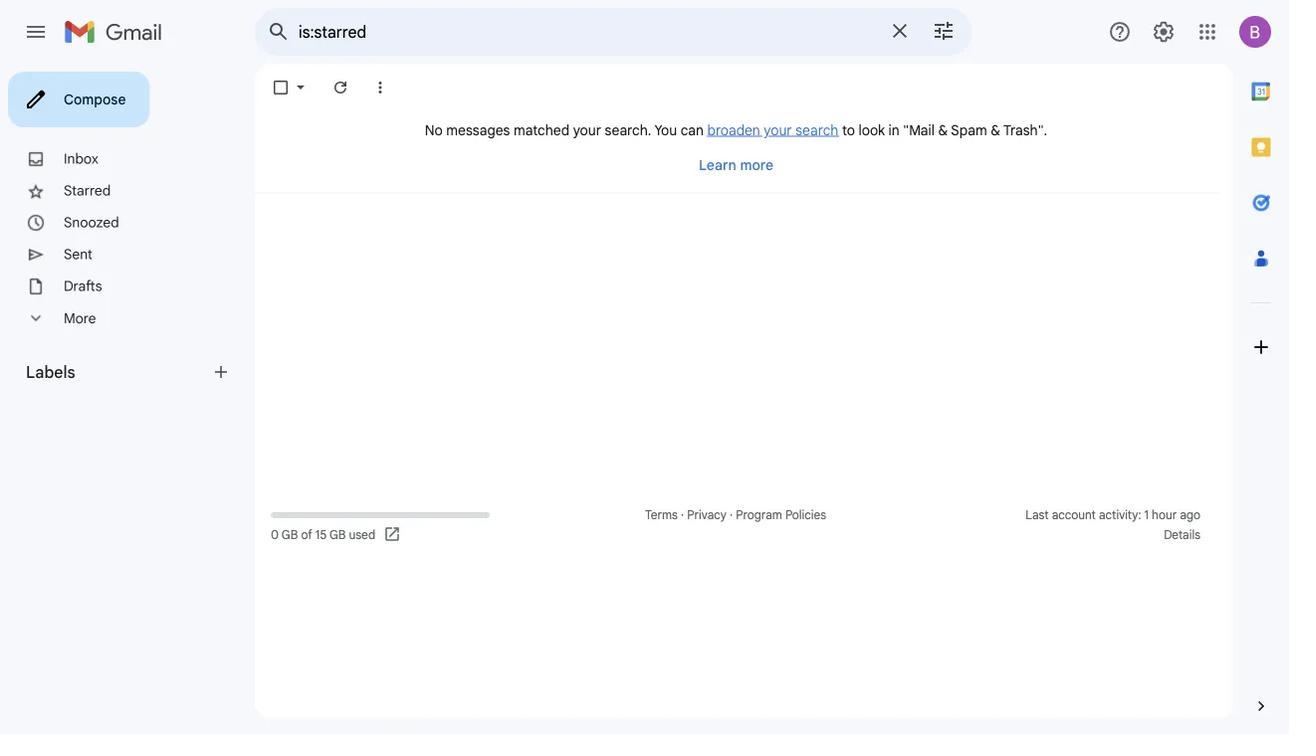 Task type: vqa. For each thing, say whether or not it's contained in the screenshot.
SNOOZED
yes



Task type: locate. For each thing, give the bounding box(es) containing it.
tab list
[[1234, 64, 1289, 663]]

gb right 0
[[282, 528, 298, 543]]

your
[[573, 121, 601, 139], [764, 121, 792, 139]]

1 horizontal spatial &
[[991, 121, 1000, 139]]

· right terms "link"
[[681, 508, 684, 523]]

hour
[[1152, 508, 1177, 523]]

compose button
[[8, 72, 150, 127]]

1 · from the left
[[681, 508, 684, 523]]

snoozed link
[[64, 214, 119, 231]]

to
[[842, 121, 855, 139]]

used
[[349, 528, 375, 543]]

ago
[[1180, 508, 1201, 523]]

0 horizontal spatial &
[[938, 121, 948, 139]]

2 & from the left
[[991, 121, 1000, 139]]

can
[[681, 121, 704, 139]]

your left search
[[764, 121, 792, 139]]

0 horizontal spatial gb
[[282, 528, 298, 543]]

1 horizontal spatial gb
[[329, 528, 346, 543]]

policies
[[785, 508, 827, 523]]

snoozed
[[64, 214, 119, 231]]

drafts
[[64, 278, 102, 295]]

None search field
[[255, 8, 972, 56]]

no messages matched your search. you can broaden your search to look in "mail & spam & trash".
[[425, 121, 1048, 139]]

1 your from the left
[[573, 121, 601, 139]]

broaden
[[708, 121, 760, 139]]

· right privacy link
[[730, 508, 733, 523]]

& right the spam
[[991, 121, 1000, 139]]

labels heading
[[26, 362, 211, 382]]

gb right 15
[[329, 528, 346, 543]]

search
[[796, 121, 839, 139]]

sent link
[[64, 246, 92, 263]]

None checkbox
[[271, 78, 291, 98]]

1 gb from the left
[[282, 528, 298, 543]]

advanced search options image
[[924, 11, 964, 51]]

1 horizontal spatial ·
[[730, 508, 733, 523]]

last account activity: 1 hour ago details
[[1026, 508, 1201, 543]]

of
[[301, 528, 312, 543]]

compose
[[64, 91, 126, 108]]

drafts link
[[64, 278, 102, 295]]

gb
[[282, 528, 298, 543], [329, 528, 346, 543]]

terms
[[645, 508, 678, 523]]

0 horizontal spatial your
[[573, 121, 601, 139]]

2 your from the left
[[764, 121, 792, 139]]

your left search.
[[573, 121, 601, 139]]

labels
[[26, 362, 75, 382]]

privacy link
[[687, 508, 727, 523]]

trash".
[[1004, 121, 1048, 139]]

0 horizontal spatial ·
[[681, 508, 684, 523]]

·
[[681, 508, 684, 523], [730, 508, 733, 523]]

details link
[[1164, 528, 1201, 543]]

1 horizontal spatial your
[[764, 121, 792, 139]]

more image
[[370, 78, 390, 98]]

footer
[[255, 506, 1218, 546]]

0 gb of 15 gb used
[[271, 528, 375, 543]]

&
[[938, 121, 948, 139], [991, 121, 1000, 139]]

& right "mail
[[938, 121, 948, 139]]

inbox
[[64, 150, 98, 168]]

inbox link
[[64, 150, 98, 168]]

in
[[889, 121, 900, 139]]

clear search image
[[880, 11, 920, 51]]

learn
[[699, 156, 737, 173]]



Task type: describe. For each thing, give the bounding box(es) containing it.
learn more button
[[691, 147, 782, 183]]

terms · privacy · program policies
[[645, 508, 827, 523]]

1
[[1145, 508, 1149, 523]]

privacy
[[687, 508, 727, 523]]

"mail
[[903, 121, 935, 139]]

settings image
[[1152, 20, 1176, 44]]

2 · from the left
[[730, 508, 733, 523]]

program policies link
[[736, 508, 827, 523]]

matched
[[514, 121, 570, 139]]

messages
[[446, 121, 510, 139]]

starred
[[64, 182, 111, 200]]

sent
[[64, 246, 92, 263]]

15
[[315, 528, 327, 543]]

terms link
[[645, 508, 678, 523]]

support image
[[1108, 20, 1132, 44]]

0
[[271, 528, 279, 543]]

1 & from the left
[[938, 121, 948, 139]]

starred link
[[64, 182, 111, 200]]

broaden your search link
[[708, 121, 839, 139]]

activity:
[[1099, 508, 1142, 523]]

details
[[1164, 528, 1201, 543]]

gmail image
[[64, 12, 172, 52]]

2 gb from the left
[[329, 528, 346, 543]]

search.
[[605, 121, 652, 139]]

search mail image
[[261, 14, 297, 50]]

more
[[740, 156, 774, 173]]

more button
[[0, 303, 239, 335]]

more
[[64, 310, 96, 327]]

Search mail text field
[[299, 22, 876, 42]]

follow link to manage storage image
[[383, 526, 403, 546]]

account
[[1052, 508, 1096, 523]]

last
[[1026, 508, 1049, 523]]

learn more
[[699, 156, 774, 173]]

refresh image
[[331, 78, 350, 98]]

footer containing terms
[[255, 506, 1218, 546]]

program
[[736, 508, 782, 523]]

labels navigation
[[0, 64, 255, 735]]

main menu image
[[24, 20, 48, 44]]

no
[[425, 121, 443, 139]]

look
[[859, 121, 885, 139]]

you
[[655, 121, 677, 139]]

spam
[[951, 121, 987, 139]]



